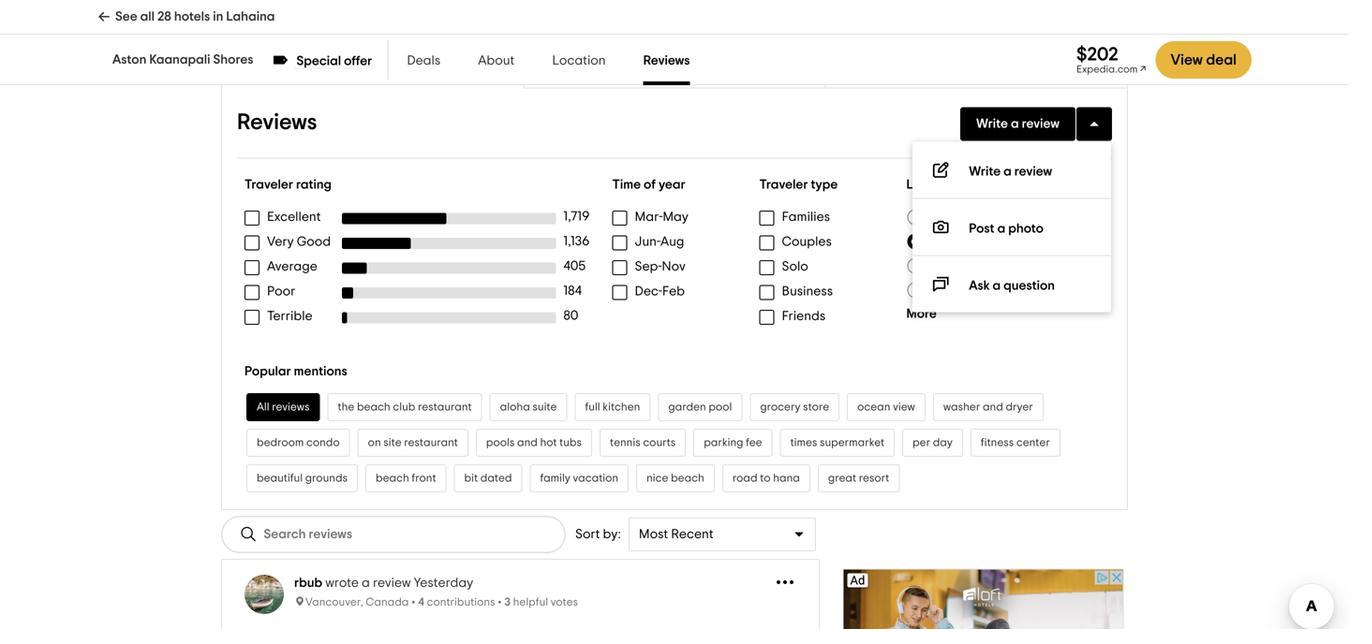 Task type: locate. For each thing, give the bounding box(es) containing it.
ask
[[969, 280, 990, 293]]

0 horizontal spatial (
[[975, 235, 979, 248]]

center
[[1017, 438, 1050, 449]]

sort by:
[[575, 529, 621, 542]]

)
[[1010, 235, 1013, 248], [1012, 283, 1015, 296]]

all reviews button
[[246, 394, 320, 422]]

road
[[733, 473, 758, 485]]

popular mentions
[[245, 366, 347, 379]]

nice beach
[[647, 473, 705, 485]]

day
[[933, 438, 953, 449]]

1 horizontal spatial reviews
[[349, 58, 396, 71]]

beach right nice on the bottom left
[[671, 473, 705, 485]]

reviews up traveler rating on the left top of the page
[[237, 111, 317, 134]]

2 horizontal spatial (
[[1015, 210, 1018, 223]]

1 vertical spatial and
[[517, 438, 538, 449]]

Search search field
[[264, 527, 401, 543]]

0 vertical spatial (
[[1015, 210, 1018, 223]]

write a review link
[[961, 107, 1076, 141], [913, 142, 1111, 199]]

question
[[1004, 280, 1055, 293]]

hana
[[773, 473, 800, 485]]

0 horizontal spatial and
[[517, 438, 538, 449]]

1 vertical spatial (
[[975, 235, 979, 248]]

0 vertical spatial and
[[983, 402, 1004, 413]]

full kitchen
[[585, 402, 640, 413]]

washer and dryer
[[944, 402, 1033, 413]]

of
[[644, 178, 656, 192]]

garden pool button
[[658, 394, 743, 422]]

traveler up families
[[760, 178, 808, 192]]

all inside button
[[257, 402, 269, 413]]

beach front
[[376, 473, 436, 485]]

0 horizontal spatial all
[[257, 402, 269, 413]]

washer
[[944, 402, 981, 413]]

votes
[[551, 597, 578, 609]]

parking fee
[[704, 438, 762, 449]]

all up the english in the top right of the page
[[929, 210, 944, 223]]

1 vertical spatial write
[[969, 165, 1001, 178]]

) for english ( 3,447 )
[[1010, 235, 1013, 248]]

) for japanese ( 36 )
[[1012, 283, 1015, 296]]

0 horizontal spatial traveler
[[245, 178, 293, 192]]

dryer
[[1006, 402, 1033, 413]]

deals
[[407, 54, 441, 67]]

all left reviews
[[257, 402, 269, 413]]

on site restaurant button
[[358, 429, 468, 457]]

restaurant up front
[[404, 438, 458, 449]]

aug
[[661, 236, 685, 249]]

suite
[[533, 402, 557, 413]]

jun-aug
[[635, 236, 685, 249]]

kitchen
[[603, 402, 640, 413]]

1 vertical spatial all
[[257, 402, 269, 413]]

all
[[929, 210, 944, 223], [257, 402, 269, 413]]

and for washer
[[983, 402, 1004, 413]]

jun-
[[635, 236, 661, 249]]

write
[[976, 117, 1008, 131], [969, 165, 1001, 178]]

restaurant
[[418, 402, 472, 413], [404, 438, 458, 449]]

traveler for traveler type
[[760, 178, 808, 192]]

mar-may
[[635, 211, 689, 224]]

beach for the
[[357, 402, 391, 413]]

restaurant right club
[[418, 402, 472, 413]]

excellent
[[267, 211, 321, 224]]

) right ask
[[1012, 283, 1015, 296]]

special offer
[[297, 55, 372, 68]]

mar-
[[635, 211, 663, 224]]

reviews right location
[[643, 54, 690, 67]]

family vacation button
[[530, 465, 629, 493]]

fitness center
[[981, 438, 1050, 449]]

family
[[540, 473, 571, 485]]

reviews down 3523
[[349, 58, 396, 71]]

traveler
[[245, 178, 293, 192], [760, 178, 808, 192]]

0 vertical spatial )
[[1010, 235, 1013, 248]]

aston kaanapali shores
[[112, 53, 253, 67]]

3523
[[355, 39, 391, 56]]

front
[[412, 473, 436, 485]]

vacation
[[573, 473, 619, 485]]

on
[[368, 438, 381, 449]]

beautiful grounds button
[[246, 465, 358, 493]]

159
[[662, 39, 687, 56]]

2 horizontal spatial reviews
[[643, 54, 690, 67]]

search image
[[239, 526, 258, 545]]

beach right the the
[[357, 402, 391, 413]]

road to hana button
[[722, 465, 811, 493]]

bedroom
[[257, 438, 304, 449]]

wrote
[[325, 577, 359, 590]]

in
[[213, 10, 223, 23]]

3523 reviews
[[349, 39, 396, 71]]

languages
[[947, 210, 1011, 223]]

$202
[[1077, 45, 1119, 64]]

most
[[639, 529, 668, 542]]

bit
[[464, 473, 478, 485]]

nice
[[647, 473, 669, 485]]

great resort button
[[818, 465, 900, 493]]

about
[[478, 54, 515, 67]]

beach inside 'button'
[[671, 473, 705, 485]]

1 vertical spatial write a review link
[[913, 142, 1111, 199]]

dec-feb
[[635, 285, 685, 298]]

japanese ( 36 )
[[929, 283, 1015, 296]]

0 horizontal spatial reviews
[[237, 111, 317, 134]]

36
[[997, 283, 1012, 296]]

business
[[782, 285, 833, 298]]

time
[[612, 178, 641, 192]]

1 horizontal spatial all
[[929, 210, 944, 223]]

and left the dryer
[[983, 402, 1004, 413]]

0 vertical spatial all
[[929, 210, 944, 223]]

times supermarket button
[[780, 429, 895, 457]]

language
[[907, 178, 967, 192]]

grocery store button
[[750, 394, 840, 422]]

traveler up excellent
[[245, 178, 293, 192]]

) right 'post'
[[1010, 235, 1013, 248]]

405
[[564, 260, 586, 273]]

2 traveler from the left
[[760, 178, 808, 192]]

1 horizontal spatial (
[[994, 283, 997, 296]]

1,136
[[564, 235, 590, 248]]

all languages ( 3,524
[[929, 210, 1048, 223]]

popular
[[245, 366, 291, 379]]

1 vertical spatial )
[[1012, 283, 1015, 296]]

beach
[[357, 402, 391, 413], [376, 473, 409, 485], [671, 473, 705, 485]]

the
[[338, 402, 355, 413]]

2 vertical spatial (
[[994, 283, 997, 296]]

3,524
[[1018, 210, 1048, 223]]

all for all reviews
[[257, 402, 269, 413]]

1 traveler from the left
[[245, 178, 293, 192]]

view
[[893, 402, 915, 413]]

and left hot
[[517, 438, 538, 449]]

expedia.com
[[1077, 64, 1138, 75]]

aston
[[112, 53, 146, 67]]

0 vertical spatial write a review
[[976, 117, 1060, 131]]

nice beach button
[[636, 465, 715, 493]]

terrible
[[267, 310, 313, 323]]

1 horizontal spatial traveler
[[760, 178, 808, 192]]

1 horizontal spatial and
[[983, 402, 1004, 413]]

advertisement region
[[843, 569, 1124, 630]]

1 vertical spatial restaurant
[[404, 438, 458, 449]]

80
[[564, 310, 579, 323]]



Task type: describe. For each thing, give the bounding box(es) containing it.
solo
[[782, 261, 809, 274]]

view
[[1171, 52, 1203, 67]]

store
[[803, 402, 829, 413]]

rating
[[296, 178, 332, 192]]

28
[[157, 10, 171, 23]]

parking
[[704, 438, 744, 449]]

beach for nice
[[671, 473, 705, 485]]

tubs
[[560, 438, 582, 449]]

special
[[297, 55, 341, 68]]

1,719
[[564, 210, 590, 223]]

condo
[[306, 438, 340, 449]]

may
[[663, 211, 689, 224]]

grocery
[[760, 402, 801, 413]]

see
[[115, 10, 137, 23]]

per
[[913, 438, 931, 449]]

hotels
[[174, 10, 210, 23]]

0 vertical spatial write
[[976, 117, 1008, 131]]

by:
[[603, 529, 621, 542]]

kaanapali
[[149, 53, 210, 67]]

club
[[393, 402, 415, 413]]

time of year
[[612, 178, 686, 192]]

dated
[[481, 473, 512, 485]]

feb
[[662, 285, 685, 298]]

159 q+a
[[662, 39, 687, 71]]

deal
[[1206, 52, 1237, 67]]

4
[[418, 597, 425, 609]]

sep-
[[635, 261, 662, 274]]

traveler for traveler rating
[[245, 178, 293, 192]]

post a photo link
[[913, 199, 1111, 256]]

3
[[505, 597, 511, 609]]

reviews
[[272, 402, 310, 413]]

site
[[384, 438, 402, 449]]

( for 36
[[994, 283, 997, 296]]

0 vertical spatial write a review link
[[961, 107, 1076, 141]]

recent
[[671, 529, 714, 542]]

bit dated button
[[454, 465, 522, 493]]

q+a
[[662, 58, 687, 71]]

nov
[[662, 261, 686, 274]]

parking fee button
[[694, 429, 773, 457]]

2 vertical spatial review
[[373, 577, 411, 590]]

japanese
[[929, 283, 990, 296]]

all for all languages ( 3,524
[[929, 210, 944, 223]]

3,447
[[979, 235, 1010, 248]]

1 vertical spatial review
[[1015, 165, 1053, 178]]

traveler rating
[[245, 178, 332, 192]]

contributions
[[427, 597, 495, 609]]

rbub wrote a review yesterday
[[294, 577, 473, 590]]

( for 3,447
[[975, 235, 979, 248]]

yesterday
[[414, 577, 473, 590]]

4 contributions 3 helpful votes
[[418, 597, 578, 609]]

tennis
[[610, 438, 641, 449]]

photo
[[1009, 222, 1044, 236]]

ocean
[[858, 402, 891, 413]]

most recent
[[639, 529, 714, 542]]

type
[[811, 178, 838, 192]]

beach left front
[[376, 473, 409, 485]]

184
[[564, 285, 582, 298]]

post
[[969, 222, 995, 236]]

sep-nov
[[635, 261, 686, 274]]

to
[[760, 473, 771, 485]]

ask a question
[[969, 280, 1055, 293]]

grocery store
[[760, 402, 829, 413]]

rbub link
[[294, 577, 322, 590]]

full kitchen button
[[575, 394, 651, 422]]

see all 28 hotels in lahaina link
[[97, 0, 275, 34]]

pools and hot tubs button
[[476, 429, 592, 457]]

location
[[552, 54, 606, 67]]

road to hana
[[733, 473, 800, 485]]

pool
[[709, 402, 732, 413]]

and for pools
[[517, 438, 538, 449]]

helpful
[[513, 597, 548, 609]]

ocean view
[[858, 402, 915, 413]]

bedroom condo
[[257, 438, 340, 449]]

0 vertical spatial restaurant
[[418, 402, 472, 413]]

aloha suite
[[500, 402, 557, 413]]

fee
[[746, 438, 762, 449]]

family vacation
[[540, 473, 619, 485]]

times supermarket
[[791, 438, 885, 449]]

washer and dryer button
[[933, 394, 1044, 422]]

1 vertical spatial write a review
[[969, 165, 1053, 178]]

more
[[907, 308, 937, 321]]

poor
[[267, 285, 296, 298]]

fitness
[[981, 438, 1014, 449]]

supermarket
[[820, 438, 885, 449]]

0 vertical spatial review
[[1022, 117, 1060, 131]]

post a photo
[[969, 222, 1044, 236]]

courts
[[643, 438, 676, 449]]

fitness center button
[[971, 429, 1061, 457]]



Task type: vqa. For each thing, say whether or not it's contained in the screenshot.
middle $$$$
no



